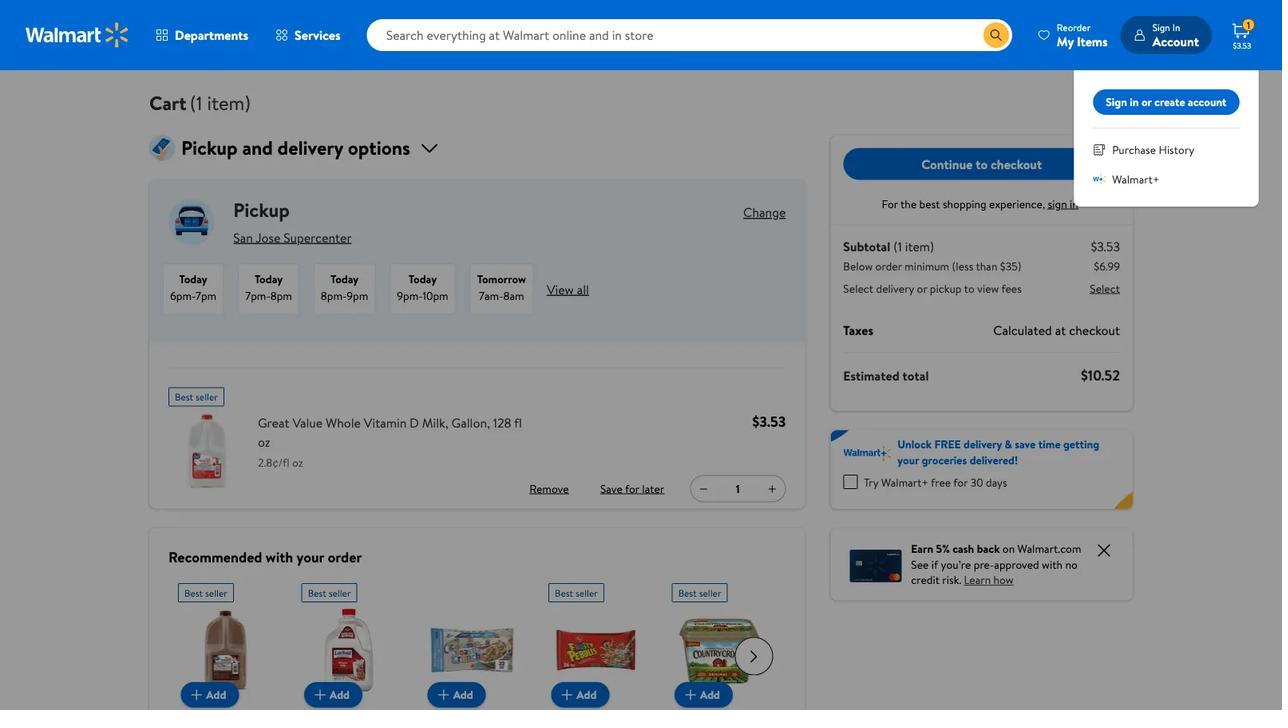 Task type: describe. For each thing, give the bounding box(es) containing it.
or for create
[[1142, 94, 1152, 110]]

great
[[258, 414, 290, 432]]

fl
[[514, 414, 522, 432]]

great value whole vitamin d milk, gallon, 128 fl oz link
[[258, 413, 533, 452]]

2 add to cart image from the left
[[311, 686, 330, 705]]

(1 for subtotal
[[894, 238, 902, 256]]

account
[[1189, 94, 1227, 110]]

continue
[[922, 155, 973, 173]]

save
[[1015, 437, 1036, 452]]

$10.52
[[1081, 366, 1121, 386]]

recommended with your order
[[169, 548, 362, 568]]

taxes
[[844, 322, 874, 339]]

gallon,
[[452, 414, 490, 432]]

5 add group from the left
[[672, 577, 767, 711]]

days
[[986, 475, 1008, 490]]

7am-
[[479, 288, 504, 304]]

today 6pm-7pm
[[170, 272, 217, 304]]

for the best shopping experience, sign in
[[882, 196, 1079, 212]]

for inside button
[[625, 481, 640, 497]]

item) for subtotal (1 item)
[[906, 238, 935, 256]]

0 horizontal spatial to
[[965, 281, 975, 296]]

risk.
[[943, 573, 962, 588]]

great value whole vitamin d milk, gallon, 128 fl oz 2.8¢/fl oz
[[258, 414, 522, 471]]

back
[[977, 542, 1000, 557]]

calculated at checkout
[[994, 322, 1121, 339]]

Walmart Site-Wide search field
[[367, 19, 1013, 51]]

earn
[[912, 542, 934, 557]]

4 add from the left
[[577, 687, 597, 703]]

seller for add to cart image
[[576, 586, 598, 600]]

1 add from the left
[[206, 687, 226, 703]]

today 7pm-8pm
[[245, 272, 292, 304]]

4 add group from the left
[[549, 577, 644, 711]]

delivery inside unlock free delivery & save time getting your groceries delivered!
[[964, 437, 1002, 452]]

getting
[[1064, 437, 1100, 452]]

5 add from the left
[[700, 687, 720, 703]]

3 add to cart image from the left
[[434, 686, 453, 705]]

0 vertical spatial order
[[876, 259, 902, 274]]

0 vertical spatial 1
[[1248, 18, 1251, 32]]

30
[[971, 475, 984, 490]]

free
[[931, 475, 951, 490]]

pre-
[[974, 557, 995, 573]]

cash
[[953, 542, 975, 557]]

1 horizontal spatial oz
[[292, 455, 303, 471]]

walmart.com
[[1018, 542, 1082, 557]]

best seller for 3rd add to cart icon from right
[[308, 586, 351, 600]]

in inside sign in or create account button
[[1130, 94, 1139, 110]]

san jose supercenter
[[233, 229, 352, 246]]

select delivery or pickup to view fees
[[844, 281, 1022, 296]]

or for pickup
[[917, 281, 928, 296]]

try walmart+ free for 30 days
[[864, 475, 1008, 490]]

9pm
[[347, 288, 368, 304]]

sign in or create account
[[1106, 94, 1227, 110]]

at
[[1056, 322, 1067, 339]]

best inside alert
[[175, 391, 193, 404]]

walmart+ image
[[1094, 173, 1106, 186]]

0 vertical spatial walmart+
[[1113, 171, 1160, 187]]

10pm
[[423, 288, 449, 304]]

below
[[844, 259, 873, 274]]

save for later
[[601, 481, 665, 497]]

change button
[[744, 204, 786, 221]]

cart
[[149, 89, 187, 116]]

pickup
[[930, 281, 962, 296]]

history
[[1159, 142, 1195, 157]]

seller for 1st add to cart icon from right
[[699, 586, 722, 600]]

add button for 1st add group from the right
[[675, 683, 733, 708]]

7pm
[[196, 288, 217, 304]]

0 horizontal spatial $3.53
[[753, 412, 786, 432]]

learn
[[965, 573, 991, 588]]

0 horizontal spatial 1
[[736, 481, 740, 497]]

$35)
[[1001, 259, 1022, 274]]

capital one credit card image
[[850, 547, 902, 583]]

seller for 3rd add to cart icon from right
[[329, 586, 351, 600]]

best
[[920, 196, 941, 212]]

dismiss capital one banner image
[[1095, 542, 1114, 561]]

items
[[1077, 32, 1108, 50]]

see
[[912, 557, 929, 573]]

with inside see if you're pre-approved with no credit risk.
[[1042, 557, 1063, 573]]

pickup
[[233, 197, 290, 224]]

checkout for continue to checkout
[[991, 155, 1042, 173]]

Search search field
[[367, 19, 1013, 51]]

below order minimum (less than $35)
[[844, 259, 1022, 274]]

see if you're pre-approved with no credit risk.
[[912, 557, 1078, 588]]

recommended
[[169, 548, 262, 568]]

add button for second add group from right
[[551, 683, 610, 708]]

remove
[[530, 481, 569, 497]]

(1 for cart
[[190, 89, 203, 116]]

reorder my items
[[1057, 20, 1108, 50]]

view
[[978, 281, 999, 296]]

walmart image
[[26, 22, 129, 48]]

than
[[976, 259, 998, 274]]

best seller for 1st add to cart icon from right
[[679, 586, 722, 600]]

free
[[935, 437, 961, 452]]

walmart+ inside banner
[[882, 475, 929, 490]]

8pm-
[[321, 288, 347, 304]]

today for 8pm
[[255, 272, 283, 287]]

unlock free delivery & save time getting your groceries delivered!
[[898, 437, 1100, 468]]

3 add button from the left
[[428, 683, 486, 708]]

great value whole vitamin d milk, gallon, 128 fl oz, with add-on services, 2.8¢/fl oz, 1 in cart image
[[169, 413, 245, 490]]

on
[[1003, 542, 1015, 557]]

&
[[1005, 437, 1013, 452]]

1 vertical spatial your
[[297, 548, 324, 568]]

7pm-
[[245, 288, 271, 304]]

view all
[[547, 281, 589, 298]]

minimum
[[905, 259, 950, 274]]

tomorrow 7am-8am
[[477, 272, 526, 304]]

1 add group from the left
[[178, 577, 273, 711]]

add button for fourth add group from the right
[[304, 683, 363, 708]]

fees
[[1002, 281, 1022, 296]]

item) for cart (1 item)
[[207, 89, 251, 116]]

add button for 1st add group
[[181, 683, 239, 708]]

learn how link
[[965, 573, 1014, 588]]

continue to checkout button
[[844, 148, 1121, 180]]

how
[[994, 573, 1014, 588]]

save for later button
[[597, 476, 668, 502]]

jose
[[256, 229, 281, 246]]

estimated total
[[844, 367, 929, 385]]

sign in link
[[1048, 196, 1082, 212]]

seller inside the best seller alert
[[196, 391, 218, 404]]

Try Walmart+ free for 30 days checkbox
[[844, 475, 858, 490]]

time
[[1039, 437, 1061, 452]]

walmart+ link
[[1094, 171, 1240, 188]]



Task type: vqa. For each thing, say whether or not it's contained in the screenshot.
request my personal information link
no



Task type: locate. For each thing, give the bounding box(es) containing it.
in left create
[[1130, 94, 1139, 110]]

search icon image
[[990, 29, 1003, 42]]

1 vertical spatial 1
[[736, 481, 740, 497]]

select for select button
[[1090, 281, 1121, 296]]

credit
[[912, 573, 940, 588]]

delivery down minimum
[[877, 281, 915, 296]]

select for select delivery or pickup to view fees
[[844, 281, 874, 296]]

checkout inside button
[[991, 155, 1042, 173]]

sign
[[1048, 196, 1068, 212]]

total
[[903, 367, 929, 385]]

subtotal (1 item)
[[844, 238, 935, 256]]

walmart plus image
[[844, 446, 892, 462]]

0 vertical spatial (1
[[190, 89, 203, 116]]

1 vertical spatial delivery
[[964, 437, 1002, 452]]

$3.53
[[1234, 40, 1252, 51], [1091, 238, 1121, 256], [753, 412, 786, 432]]

1 horizontal spatial in
[[1130, 94, 1139, 110]]

experience,
[[990, 196, 1046, 212]]

0 horizontal spatial your
[[297, 548, 324, 568]]

2 select from the left
[[1090, 281, 1121, 296]]

for right save
[[625, 481, 640, 497]]

or inside button
[[1142, 94, 1152, 110]]

next slide for horizontalscrollerrecommendations list image
[[735, 638, 773, 676]]

in right the sign
[[1070, 196, 1079, 212]]

whole
[[326, 414, 361, 432]]

checkout up "experience,"
[[991, 155, 1042, 173]]

today inside today 7pm-8pm
[[255, 272, 283, 287]]

1 horizontal spatial sign
[[1153, 20, 1171, 34]]

with right recommended
[[266, 548, 293, 568]]

1 vertical spatial walmart+
[[882, 475, 929, 490]]

departments button
[[142, 16, 262, 54]]

later
[[642, 481, 665, 497]]

1 vertical spatial to
[[965, 281, 975, 296]]

3 add from the left
[[453, 687, 473, 703]]

milk,
[[422, 414, 449, 432]]

2 horizontal spatial $3.53
[[1234, 40, 1252, 51]]

5%
[[937, 542, 950, 557]]

sign inside sign in account
[[1153, 20, 1171, 34]]

1 horizontal spatial order
[[876, 259, 902, 274]]

1 vertical spatial sign
[[1106, 94, 1128, 110]]

0 vertical spatial your
[[898, 452, 920, 468]]

add group
[[178, 577, 273, 711], [302, 577, 396, 711], [425, 577, 520, 711], [549, 577, 644, 711], [672, 577, 767, 711]]

0 vertical spatial item)
[[207, 89, 251, 116]]

banner
[[831, 431, 1133, 510]]

or left create
[[1142, 94, 1152, 110]]

4 today from the left
[[409, 272, 437, 287]]

1 add button from the left
[[181, 683, 239, 708]]

0 vertical spatial sign
[[1153, 20, 1171, 34]]

continue to checkout
[[922, 155, 1042, 173]]

(1 right the cart
[[190, 89, 203, 116]]

san jose supercenter button
[[233, 225, 352, 250]]

(less
[[953, 259, 974, 274]]

2 add button from the left
[[304, 683, 363, 708]]

1 horizontal spatial item)
[[906, 238, 935, 256]]

8pm
[[271, 288, 292, 304]]

today inside today 6pm-7pm
[[179, 272, 207, 287]]

vitamin
[[364, 414, 407, 432]]

1 horizontal spatial walmart+
[[1113, 171, 1160, 187]]

4 add button from the left
[[551, 683, 610, 708]]

best seller alert
[[169, 381, 224, 407]]

8am
[[504, 288, 524, 304]]

1 vertical spatial $3.53
[[1091, 238, 1121, 256]]

d
[[410, 414, 419, 432]]

try
[[864, 475, 879, 490]]

(1 right subtotal
[[894, 238, 902, 256]]

shopping
[[943, 196, 987, 212]]

0 vertical spatial $3.53
[[1234, 40, 1252, 51]]

1 horizontal spatial or
[[1142, 94, 1152, 110]]

today 8pm-9pm
[[321, 272, 368, 304]]

0 horizontal spatial select
[[844, 281, 874, 296]]

4 add to cart image from the left
[[681, 686, 700, 705]]

you're
[[941, 557, 972, 573]]

cart (1 item)
[[149, 89, 251, 116]]

today for 10pm
[[409, 272, 437, 287]]

create
[[1155, 94, 1186, 110]]

0 horizontal spatial walmart+
[[882, 475, 929, 490]]

approved
[[995, 557, 1040, 573]]

$3.53 up $6.99
[[1091, 238, 1121, 256]]

1 vertical spatial or
[[917, 281, 928, 296]]

increase quantity great value whole vitamin d milk, gallon, 128 fl oz, current quantity 1 image
[[766, 483, 779, 496]]

supercenter
[[284, 229, 352, 246]]

services button
[[262, 16, 354, 54]]

1 horizontal spatial $3.53
[[1091, 238, 1121, 256]]

unlock
[[898, 437, 932, 452]]

sign in account
[[1153, 20, 1200, 50]]

3 today from the left
[[331, 272, 359, 287]]

sign up the purchase
[[1106, 94, 1128, 110]]

1 horizontal spatial your
[[898, 452, 920, 468]]

2 add group from the left
[[302, 577, 396, 711]]

0 vertical spatial in
[[1130, 94, 1139, 110]]

1 vertical spatial checkout
[[1070, 322, 1121, 339]]

1 horizontal spatial to
[[976, 155, 988, 173]]

or down minimum
[[917, 281, 928, 296]]

1 horizontal spatial with
[[1042, 557, 1063, 573]]

0 horizontal spatial delivery
[[877, 281, 915, 296]]

today up 8pm-
[[331, 272, 359, 287]]

sign
[[1153, 20, 1171, 34], [1106, 94, 1128, 110]]

for inside banner
[[954, 475, 968, 490]]

best seller for 1st add to cart icon
[[185, 586, 228, 600]]

my
[[1057, 32, 1074, 50]]

to right 'continue'
[[976, 155, 988, 173]]

walmart+ right try
[[882, 475, 929, 490]]

sign inside button
[[1106, 94, 1128, 110]]

the
[[901, 196, 917, 212]]

item) right the cart
[[207, 89, 251, 116]]

item)
[[207, 89, 251, 116], [906, 238, 935, 256]]

0 horizontal spatial sign
[[1106, 94, 1128, 110]]

add to cart image
[[187, 686, 206, 705], [311, 686, 330, 705], [434, 686, 453, 705], [681, 686, 700, 705]]

purchase history
[[1113, 142, 1195, 157]]

sign in or create account button
[[1094, 89, 1240, 115]]

seller for 1st add to cart icon
[[205, 586, 228, 600]]

1 horizontal spatial for
[[954, 475, 968, 490]]

6pm-
[[170, 288, 196, 304]]

0 horizontal spatial or
[[917, 281, 928, 296]]

0 horizontal spatial with
[[266, 548, 293, 568]]

today for 9pm
[[331, 272, 359, 287]]

5 add button from the left
[[675, 683, 733, 708]]

2 add from the left
[[330, 687, 350, 703]]

today up "10pm"
[[409, 272, 437, 287]]

today inside "today 9pm-10pm"
[[409, 272, 437, 287]]

1 horizontal spatial 1
[[1248, 18, 1251, 32]]

value
[[293, 414, 323, 432]]

1 vertical spatial order
[[328, 548, 362, 568]]

today inside the today 8pm-9pm
[[331, 272, 359, 287]]

today up 6pm-
[[179, 272, 207, 287]]

1 horizontal spatial checkout
[[1070, 322, 1121, 339]]

select down below
[[844, 281, 874, 296]]

banner containing unlock free delivery & save time getting your groceries delivered!
[[831, 431, 1133, 510]]

0 horizontal spatial oz
[[258, 433, 270, 451]]

1 add to cart image from the left
[[187, 686, 206, 705]]

1 vertical spatial item)
[[906, 238, 935, 256]]

account
[[1153, 32, 1200, 50]]

delivered!
[[970, 452, 1018, 468]]

your inside unlock free delivery & save time getting your groceries delivered!
[[898, 452, 920, 468]]

oz
[[258, 433, 270, 451], [292, 455, 303, 471]]

1 horizontal spatial (1
[[894, 238, 902, 256]]

$6.99
[[1095, 259, 1121, 274]]

reorder
[[1057, 20, 1091, 34]]

0 vertical spatial oz
[[258, 433, 270, 451]]

0 horizontal spatial (1
[[190, 89, 203, 116]]

calculated
[[994, 322, 1053, 339]]

sign for or
[[1106, 94, 1128, 110]]

checkout right at
[[1070, 322, 1121, 339]]

0 horizontal spatial item)
[[207, 89, 251, 116]]

view all button
[[547, 281, 589, 298]]

0 horizontal spatial order
[[328, 548, 362, 568]]

with left "no"
[[1042, 557, 1063, 573]]

best seller for add to cart image
[[555, 586, 598, 600]]

for left 30
[[954, 475, 968, 490]]

1 vertical spatial in
[[1070, 196, 1079, 212]]

delivery left &
[[964, 437, 1002, 452]]

add button
[[181, 683, 239, 708], [304, 683, 363, 708], [428, 683, 486, 708], [551, 683, 610, 708], [675, 683, 733, 708]]

$3.53 up increase quantity great value whole vitamin d milk, gallon, 128 fl oz, current quantity 1 image
[[753, 412, 786, 432]]

walmart+
[[1113, 171, 1160, 187], [882, 475, 929, 490]]

0 horizontal spatial in
[[1070, 196, 1079, 212]]

sign left in
[[1153, 20, 1171, 34]]

decrease quantity great value whole vitamin d milk, gallon, 128 fl oz, current quantity 1 image
[[698, 483, 710, 496]]

add
[[206, 687, 226, 703], [330, 687, 350, 703], [453, 687, 473, 703], [577, 687, 597, 703], [700, 687, 720, 703]]

1 select from the left
[[844, 281, 874, 296]]

save
[[601, 481, 623, 497]]

delivery
[[877, 281, 915, 296], [964, 437, 1002, 452]]

2.8¢/fl
[[258, 455, 290, 471]]

0 horizontal spatial for
[[625, 481, 640, 497]]

3 add group from the left
[[425, 577, 520, 711]]

1 horizontal spatial delivery
[[964, 437, 1002, 452]]

oz right 2.8¢/fl
[[292, 455, 303, 471]]

0 vertical spatial delivery
[[877, 281, 915, 296]]

to left "view"
[[965, 281, 975, 296]]

add to cart image
[[558, 686, 577, 705]]

1 vertical spatial (1
[[894, 238, 902, 256]]

0 vertical spatial or
[[1142, 94, 1152, 110]]

0 vertical spatial to
[[976, 155, 988, 173]]

departments
[[175, 26, 248, 44]]

today for 7pm
[[179, 272, 207, 287]]

128
[[493, 414, 512, 432]]

today up 7pm-
[[255, 272, 283, 287]]

$3.53 right account
[[1234, 40, 1252, 51]]

2 vertical spatial $3.53
[[753, 412, 786, 432]]

purchase
[[1113, 142, 1157, 157]]

oz down the great
[[258, 433, 270, 451]]

0 vertical spatial checkout
[[991, 155, 1042, 173]]

2 today from the left
[[255, 272, 283, 287]]

select down $6.99
[[1090, 281, 1121, 296]]

1 horizontal spatial select
[[1090, 281, 1121, 296]]

remove button
[[524, 476, 575, 502]]

checkout for calculated at checkout
[[1070, 322, 1121, 339]]

0 horizontal spatial checkout
[[991, 155, 1042, 173]]

to inside button
[[976, 155, 988, 173]]

1 vertical spatial oz
[[292, 455, 303, 471]]

item) up minimum
[[906, 238, 935, 256]]

sign for account
[[1153, 20, 1171, 34]]

1 right in
[[1248, 18, 1251, 32]]

1 left increase quantity great value whole vitamin d milk, gallon, 128 fl oz, current quantity 1 image
[[736, 481, 740, 497]]

select button
[[1090, 281, 1121, 296]]

view
[[547, 281, 574, 298]]

walmart+ down the purchase
[[1113, 171, 1160, 187]]

(1
[[190, 89, 203, 116], [894, 238, 902, 256]]

for
[[882, 196, 898, 212]]

today 9pm-10pm
[[397, 272, 449, 304]]

all
[[577, 281, 589, 298]]

best seller inside the best seller alert
[[175, 391, 218, 404]]

1 today from the left
[[179, 272, 207, 287]]

tomorrow
[[477, 272, 526, 287]]

subtotal
[[844, 238, 891, 256]]



